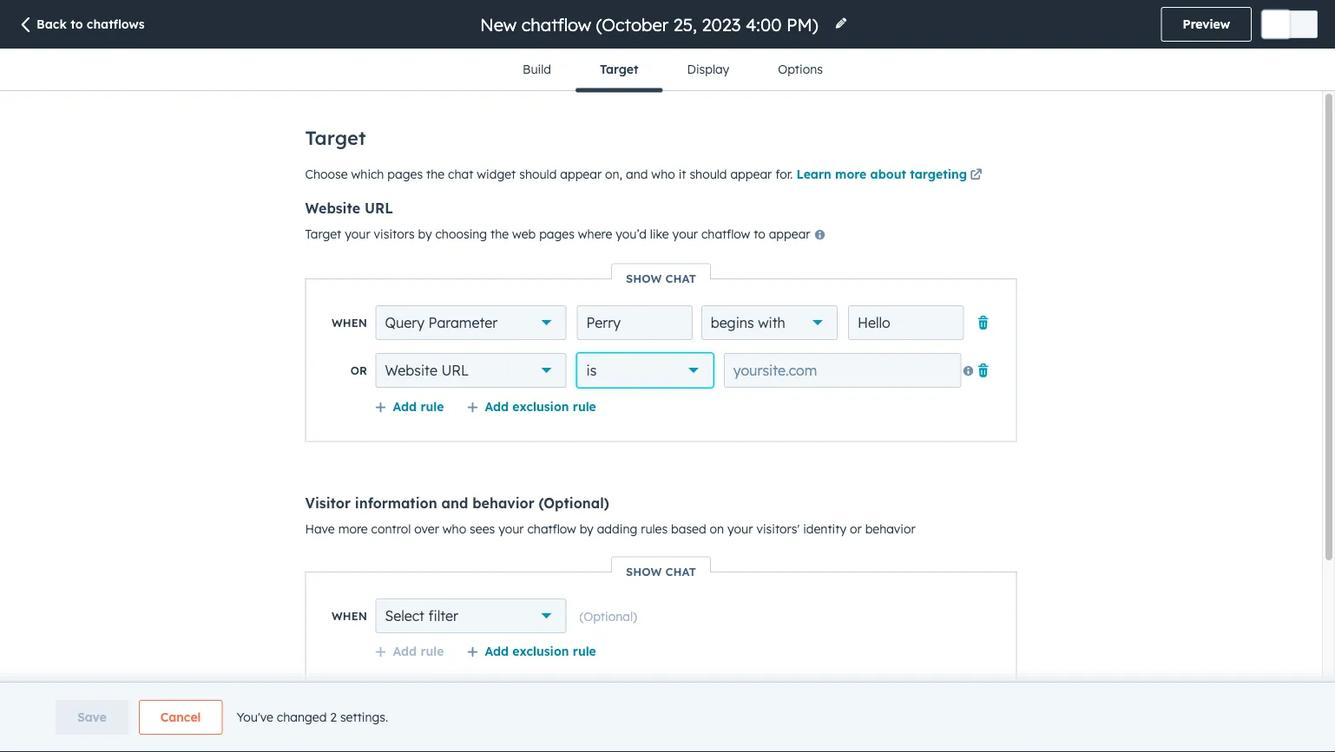 Task type: describe. For each thing, give the bounding box(es) containing it.
0 horizontal spatial url
[[365, 200, 393, 217]]

1 horizontal spatial pages
[[539, 227, 575, 242]]

add for 1st add rule button from the bottom
[[393, 644, 417, 659]]

1 vertical spatial (optional)
[[580, 609, 637, 624]]

2 add rule button from the top
[[375, 644, 444, 660]]

rules
[[641, 521, 668, 537]]

show chat for select filter
[[626, 565, 697, 579]]

about
[[871, 166, 907, 181]]

when for query parameter
[[332, 316, 367, 330]]

link opens in a new window image
[[970, 165, 983, 186]]

0 vertical spatial website url
[[305, 200, 393, 217]]

sees
[[470, 521, 495, 537]]

choose which pages the chat widget should appear on, and who it should appear for.
[[305, 166, 797, 181]]

preview button
[[1162, 7, 1252, 42]]

select filter
[[385, 608, 459, 625]]

back to chatflows button
[[17, 16, 145, 35]]

visitor information and  behavior (optional)
[[305, 495, 610, 512]]

1 horizontal spatial the
[[491, 227, 509, 242]]

show for query parameter
[[626, 271, 662, 286]]

changed
[[277, 710, 327, 726]]

build button
[[499, 49, 576, 90]]

adding
[[597, 521, 638, 537]]

have more control over who sees your chatflow by adding rules based on your visitors' identity or behavior
[[305, 521, 916, 537]]

identity
[[803, 521, 847, 537]]

Value text field
[[848, 306, 964, 340]]

chatflows
[[87, 16, 145, 32]]

for.
[[776, 166, 793, 181]]

add rule for 1st add rule button from the bottom
[[393, 644, 444, 659]]

1 horizontal spatial behavior
[[865, 521, 916, 537]]

0 vertical spatial pages
[[388, 166, 423, 181]]

query parameter
[[385, 314, 498, 332]]

on,
[[605, 166, 623, 181]]

back to chatflows
[[36, 16, 145, 32]]

settings.
[[340, 710, 388, 726]]

website url inside popup button
[[385, 362, 469, 379]]

chat for parameter
[[666, 271, 697, 286]]

0 horizontal spatial who
[[443, 521, 466, 537]]

choose
[[305, 166, 348, 181]]

preview
[[1183, 16, 1231, 32]]

visitors'
[[757, 521, 800, 537]]

when for select filter
[[332, 610, 367, 624]]

it
[[679, 166, 686, 181]]

to inside button
[[71, 16, 83, 32]]

0 vertical spatial by
[[418, 227, 432, 242]]

show chat link for select filter
[[612, 565, 710, 579]]

more for learn
[[836, 166, 867, 181]]

show chat for query parameter
[[626, 271, 697, 286]]

url inside website url popup button
[[441, 362, 469, 379]]

build
[[523, 62, 551, 77]]

add for second add exclusion rule "button" from the bottom of the page
[[485, 399, 509, 414]]

cancel button
[[139, 701, 223, 736]]

like
[[650, 227, 669, 242]]

begins with
[[711, 314, 786, 332]]

link opens in a new window image
[[970, 169, 983, 181]]

control
[[371, 521, 411, 537]]

options button
[[754, 49, 848, 90]]

learn more about targeting link
[[797, 165, 986, 186]]

over
[[414, 521, 439, 537]]

display
[[687, 62, 730, 77]]

select filter button
[[376, 599, 567, 634]]

save
[[77, 710, 107, 726]]

website inside popup button
[[385, 362, 438, 379]]

target inside button
[[600, 62, 639, 77]]

1 exclusion from the top
[[513, 399, 569, 414]]

with
[[758, 314, 786, 332]]

your right on
[[728, 521, 753, 537]]

1 add rule button from the top
[[375, 399, 444, 415]]

Name text field
[[577, 306, 693, 340]]

your left visitors
[[345, 227, 370, 242]]

2 should from the left
[[690, 166, 727, 181]]

have
[[305, 521, 335, 537]]

add exclusion rule for second add exclusion rule "button" from the bottom of the page
[[485, 399, 596, 414]]

1 add exclusion rule button from the top
[[467, 399, 596, 415]]

information
[[355, 495, 437, 512]]



Task type: locate. For each thing, give the bounding box(es) containing it.
0 vertical spatial exclusion
[[513, 399, 569, 414]]

0 vertical spatial more
[[836, 166, 867, 181]]

0 vertical spatial chatflow
[[702, 227, 751, 242]]

0 horizontal spatial website
[[305, 200, 360, 217]]

target down 'choose'
[[305, 227, 342, 242]]

or
[[351, 364, 367, 378]]

2
[[330, 710, 337, 726]]

url up visitors
[[365, 200, 393, 217]]

1 vertical spatial show chat link
[[612, 565, 710, 579]]

0 vertical spatial add exclusion rule
[[485, 399, 596, 414]]

appear left the for.
[[731, 166, 772, 181]]

1 horizontal spatial by
[[580, 521, 594, 537]]

1 horizontal spatial should
[[690, 166, 727, 181]]

chat
[[448, 166, 474, 181]]

where
[[578, 227, 613, 242]]

when left select
[[332, 610, 367, 624]]

add
[[393, 399, 417, 414], [485, 399, 509, 414], [393, 644, 417, 659], [485, 644, 509, 659]]

you've changed 2 settings.
[[237, 710, 388, 726]]

behavior
[[473, 495, 535, 512], [865, 521, 916, 537]]

1 vertical spatial to
[[754, 227, 766, 242]]

targeting
[[910, 166, 967, 181]]

add exclusion rule button
[[467, 399, 596, 415], [467, 644, 596, 660]]

pages right web
[[539, 227, 575, 242]]

the left chat
[[426, 166, 445, 181]]

1 horizontal spatial url
[[441, 362, 469, 379]]

behavior right or
[[865, 521, 916, 537]]

your right sees
[[499, 521, 524, 537]]

add rule for first add rule button from the top
[[393, 399, 444, 414]]

learn
[[797, 166, 832, 181]]

0 vertical spatial add rule button
[[375, 399, 444, 415]]

cancel
[[160, 710, 201, 726]]

save button
[[56, 701, 128, 736]]

add for 2nd add exclusion rule "button" from the top
[[485, 644, 509, 659]]

appear down the for.
[[769, 227, 811, 242]]

1 add exclusion rule from the top
[[485, 399, 596, 414]]

2 when from the top
[[332, 610, 367, 624]]

behavior up sees
[[473, 495, 535, 512]]

0 vertical spatial website
[[305, 200, 360, 217]]

exclusion down website url popup button
[[513, 399, 569, 414]]

by
[[418, 227, 432, 242], [580, 521, 594, 537]]

0 horizontal spatial chatflow
[[528, 521, 576, 537]]

website down 'choose'
[[305, 200, 360, 217]]

2 add exclusion rule from the top
[[485, 644, 596, 659]]

1 horizontal spatial and
[[626, 166, 648, 181]]

add exclusion rule
[[485, 399, 596, 414], [485, 644, 596, 659]]

add rule button
[[375, 399, 444, 415], [375, 644, 444, 660]]

based
[[671, 521, 707, 537]]

0 vertical spatial add rule
[[393, 399, 444, 414]]

begins with button
[[701, 306, 838, 340]]

1 vertical spatial by
[[580, 521, 594, 537]]

0 vertical spatial who
[[652, 166, 675, 181]]

1 vertical spatial target
[[305, 126, 366, 150]]

1 horizontal spatial more
[[836, 166, 867, 181]]

show chat down like
[[626, 271, 697, 286]]

1 vertical spatial pages
[[539, 227, 575, 242]]

exclusion down select filter popup button
[[513, 644, 569, 659]]

parameter
[[429, 314, 498, 332]]

target button
[[576, 49, 663, 92]]

your right like
[[673, 227, 698, 242]]

should right widget
[[519, 166, 557, 181]]

1 vertical spatial website url
[[385, 362, 469, 379]]

1 vertical spatial add exclusion rule button
[[467, 644, 596, 660]]

1 horizontal spatial website
[[385, 362, 438, 379]]

0 vertical spatial target
[[600, 62, 639, 77]]

to
[[71, 16, 83, 32], [754, 227, 766, 242]]

display button
[[663, 49, 754, 90]]

appear left on, on the top of the page
[[560, 166, 602, 181]]

website url down query parameter
[[385, 362, 469, 379]]

1 show chat from the top
[[626, 271, 697, 286]]

and right on, on the top of the page
[[626, 166, 648, 181]]

2 show from the top
[[626, 565, 662, 579]]

0 horizontal spatial pages
[[388, 166, 423, 181]]

who down 'visitor information and  behavior (optional)'
[[443, 521, 466, 537]]

0 vertical spatial when
[[332, 316, 367, 330]]

add rule button down website url popup button
[[375, 399, 444, 415]]

show chat link down like
[[612, 271, 710, 286]]

navigation
[[499, 49, 848, 92]]

add exclusion rule button down select filter popup button
[[467, 644, 596, 660]]

1 vertical spatial website
[[385, 362, 438, 379]]

1 vertical spatial show chat
[[626, 565, 697, 579]]

0 horizontal spatial more
[[338, 521, 368, 537]]

which
[[351, 166, 384, 181]]

chat down based on the right bottom of page
[[666, 565, 697, 579]]

show up the name 'text field'
[[626, 271, 662, 286]]

0 vertical spatial chat
[[666, 271, 697, 286]]

0 vertical spatial the
[[426, 166, 445, 181]]

is button
[[577, 353, 714, 388]]

0 vertical spatial show chat
[[626, 271, 697, 286]]

the left web
[[491, 227, 509, 242]]

website url
[[305, 200, 393, 217], [385, 362, 469, 379]]

should right it
[[690, 166, 727, 181]]

you've
[[237, 710, 273, 726]]

is
[[587, 362, 597, 379]]

1 vertical spatial add rule button
[[375, 644, 444, 660]]

0 horizontal spatial and
[[442, 495, 468, 512]]

1 vertical spatial behavior
[[865, 521, 916, 537]]

show chat link
[[612, 271, 710, 286], [612, 565, 710, 579]]

more for have
[[338, 521, 368, 537]]

select
[[385, 608, 425, 625]]

show for select filter
[[626, 565, 662, 579]]

add exclusion rule down is
[[485, 399, 596, 414]]

widget
[[477, 166, 516, 181]]

1 vertical spatial exclusion
[[513, 644, 569, 659]]

0 horizontal spatial behavior
[[473, 495, 535, 512]]

2 show chat from the top
[[626, 565, 697, 579]]

more right learn
[[836, 166, 867, 181]]

when up or on the left
[[332, 316, 367, 330]]

1 vertical spatial more
[[338, 521, 368, 537]]

1 vertical spatial add rule
[[393, 644, 444, 659]]

0 horizontal spatial should
[[519, 166, 557, 181]]

1 should from the left
[[519, 166, 557, 181]]

1 vertical spatial chat
[[666, 565, 697, 579]]

2 add exclusion rule button from the top
[[467, 644, 596, 660]]

2 vertical spatial target
[[305, 227, 342, 242]]

(optional)
[[539, 495, 610, 512], [580, 609, 637, 624]]

your
[[345, 227, 370, 242], [673, 227, 698, 242], [499, 521, 524, 537], [728, 521, 753, 537]]

website url button
[[376, 353, 567, 388]]

pages
[[388, 166, 423, 181], [539, 227, 575, 242]]

1 vertical spatial url
[[441, 362, 469, 379]]

add for first add rule button from the top
[[393, 399, 417, 414]]

chatflow
[[702, 227, 751, 242], [528, 521, 576, 537]]

query parameter button
[[376, 306, 567, 340]]

exclusion
[[513, 399, 569, 414], [513, 644, 569, 659]]

filter
[[429, 608, 459, 625]]

appear
[[560, 166, 602, 181], [731, 166, 772, 181], [769, 227, 811, 242]]

add exclusion rule for 2nd add exclusion rule "button" from the top
[[485, 644, 596, 659]]

target
[[600, 62, 639, 77], [305, 126, 366, 150], [305, 227, 342, 242]]

you'd
[[616, 227, 647, 242]]

2 add rule from the top
[[393, 644, 444, 659]]

1 show from the top
[[626, 271, 662, 286]]

visitors
[[374, 227, 415, 242]]

1 horizontal spatial who
[[652, 166, 675, 181]]

1 chat from the top
[[666, 271, 697, 286]]

add rule button down select
[[375, 644, 444, 660]]

target your visitors by choosing the web pages where you'd like your chatflow to appear
[[305, 227, 814, 242]]

1 vertical spatial and
[[442, 495, 468, 512]]

chat
[[666, 271, 697, 286], [666, 565, 697, 579]]

None field
[[478, 13, 824, 36]]

1 show chat link from the top
[[612, 271, 710, 286]]

add rule down select filter
[[393, 644, 444, 659]]

more right have
[[338, 521, 368, 537]]

0 vertical spatial add exclusion rule button
[[467, 399, 596, 415]]

1 vertical spatial when
[[332, 610, 367, 624]]

learn more about targeting
[[797, 166, 967, 181]]

0 vertical spatial and
[[626, 166, 648, 181]]

1 vertical spatial chatflow
[[528, 521, 576, 537]]

on
[[710, 521, 724, 537]]

2 chat from the top
[[666, 565, 697, 579]]

show chat down rules
[[626, 565, 697, 579]]

navigation containing build
[[499, 49, 848, 92]]

when
[[332, 316, 367, 330], [332, 610, 367, 624]]

or
[[850, 521, 862, 537]]

pages right which
[[388, 166, 423, 181]]

the
[[426, 166, 445, 181], [491, 227, 509, 242]]

by right visitors
[[418, 227, 432, 242]]

chatflow right like
[[702, 227, 751, 242]]

add rule down website url popup button
[[393, 399, 444, 414]]

1 vertical spatial the
[[491, 227, 509, 242]]

1 horizontal spatial chatflow
[[702, 227, 751, 242]]

chatflow left adding on the bottom of the page
[[528, 521, 576, 537]]

add exclusion rule button down is
[[467, 399, 596, 415]]

add rule
[[393, 399, 444, 414], [393, 644, 444, 659]]

more
[[836, 166, 867, 181], [338, 521, 368, 537]]

url down parameter
[[441, 362, 469, 379]]

2 show chat link from the top
[[612, 565, 710, 579]]

rule
[[421, 399, 444, 414], [573, 399, 596, 414], [421, 644, 444, 659], [573, 644, 596, 659]]

website down query
[[385, 362, 438, 379]]

and
[[626, 166, 648, 181], [442, 495, 468, 512]]

chat for filter
[[666, 565, 697, 579]]

1 vertical spatial who
[[443, 521, 466, 537]]

by left adding on the bottom of the page
[[580, 521, 594, 537]]

0 vertical spatial (optional)
[[539, 495, 610, 512]]

0 vertical spatial url
[[365, 200, 393, 217]]

1 when from the top
[[332, 316, 367, 330]]

show
[[626, 271, 662, 286], [626, 565, 662, 579]]

0 vertical spatial show chat link
[[612, 271, 710, 286]]

begins
[[711, 314, 754, 332]]

visitor
[[305, 495, 351, 512]]

target up 'choose'
[[305, 126, 366, 150]]

and right information
[[442, 495, 468, 512]]

show chat link for query parameter
[[612, 271, 710, 286]]

website
[[305, 200, 360, 217], [385, 362, 438, 379]]

query
[[385, 314, 425, 332]]

show chat
[[626, 271, 697, 286], [626, 565, 697, 579]]

yoursite.com text field
[[724, 353, 962, 388]]

0 horizontal spatial to
[[71, 16, 83, 32]]

add exclusion rule down select filter popup button
[[485, 644, 596, 659]]

choosing
[[436, 227, 487, 242]]

target right build on the left of page
[[600, 62, 639, 77]]

back
[[36, 16, 67, 32]]

options
[[778, 62, 823, 77]]

0 vertical spatial to
[[71, 16, 83, 32]]

0 horizontal spatial the
[[426, 166, 445, 181]]

1 horizontal spatial to
[[754, 227, 766, 242]]

url
[[365, 200, 393, 217], [441, 362, 469, 379]]

1 vertical spatial add exclusion rule
[[485, 644, 596, 659]]

2 exclusion from the top
[[513, 644, 569, 659]]

website url down which
[[305, 200, 393, 217]]

web
[[512, 227, 536, 242]]

0 vertical spatial show
[[626, 271, 662, 286]]

0 horizontal spatial by
[[418, 227, 432, 242]]

0 vertical spatial behavior
[[473, 495, 535, 512]]

1 add rule from the top
[[393, 399, 444, 414]]

show chat link down rules
[[612, 565, 710, 579]]

show down rules
[[626, 565, 662, 579]]

1 vertical spatial show
[[626, 565, 662, 579]]

chat down like
[[666, 271, 697, 286]]

who left it
[[652, 166, 675, 181]]

who
[[652, 166, 675, 181], [443, 521, 466, 537]]



Task type: vqa. For each thing, say whether or not it's contained in the screenshot.
Service link
no



